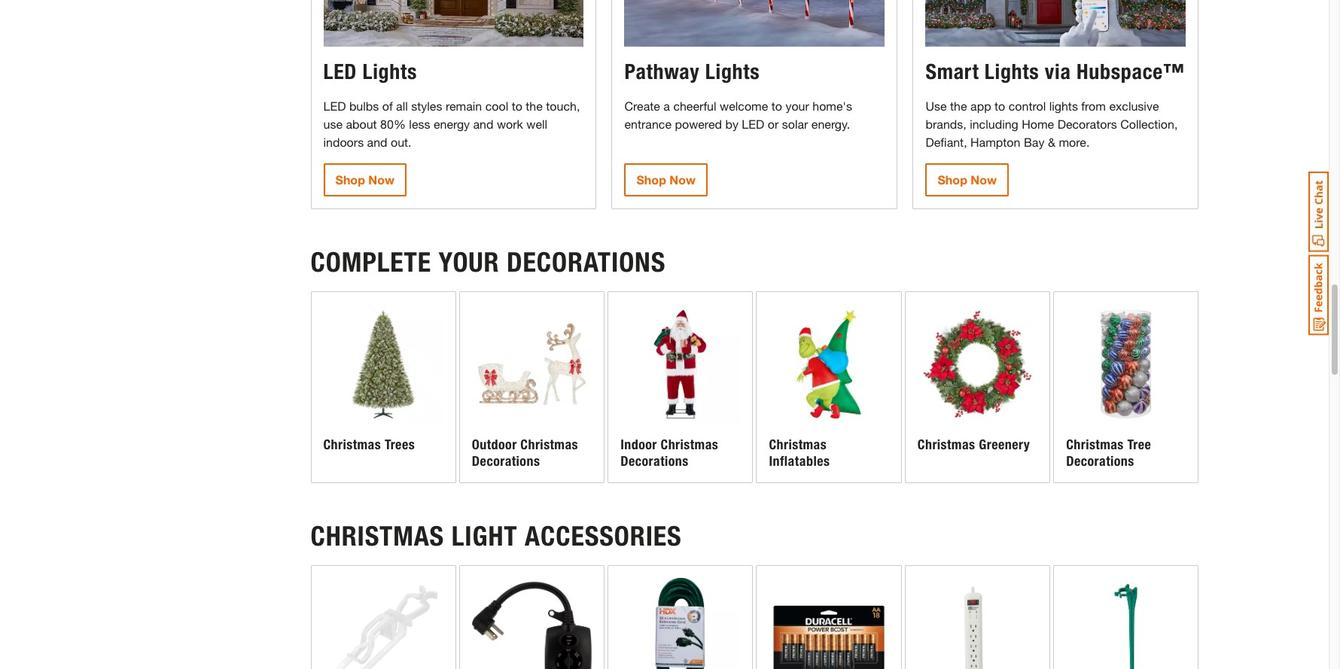 Task type: vqa. For each thing, say whether or not it's contained in the screenshot.


Task type: locate. For each thing, give the bounding box(es) containing it.
christmas for christmas inflatables
[[769, 436, 827, 453]]

led bulbs of all styles remain cool to the touch, use about 80% less energy and work well indoors and out.
[[323, 99, 580, 149]]

1 shop now link from the left
[[323, 164, 407, 197]]

live chat image
[[1308, 172, 1329, 252]]

2 horizontal spatial now
[[971, 173, 997, 187]]

shop now link
[[323, 164, 407, 197], [624, 164, 708, 197], [926, 164, 1009, 197]]

0 horizontal spatial shop now link
[[323, 164, 407, 197]]

shop down the defiant,
[[938, 173, 967, 187]]

christmas light accessories
[[311, 520, 682, 552]]

use
[[323, 117, 343, 131]]

to inside the use the app to control lights from exclusive brands, including home decorators collection, defiant, hampton bay & more.
[[995, 99, 1005, 113]]

shop now down the defiant,
[[938, 173, 997, 187]]

decorations inside indoor christmas decorations
[[620, 453, 689, 470]]

christmas
[[323, 436, 381, 453], [520, 436, 578, 453], [661, 436, 718, 453], [769, 436, 827, 453], [918, 436, 975, 453], [1066, 436, 1124, 453], [311, 520, 444, 552]]

led inside led bulbs of all styles remain cool to the touch, use about 80% less energy and work well indoors and out.
[[323, 99, 346, 113]]

the up brands, at the top
[[950, 99, 967, 113]]

the
[[526, 99, 543, 113], [950, 99, 967, 113]]

2 horizontal spatial shop now link
[[926, 164, 1009, 197]]

now down hampton
[[971, 173, 997, 187]]

1 vertical spatial led
[[323, 99, 346, 113]]

shop now link for smart
[[926, 164, 1009, 197]]

shop now
[[335, 173, 395, 187], [637, 173, 696, 187], [938, 173, 997, 187]]

outdoor
[[472, 436, 517, 453]]

2 horizontal spatial shop
[[938, 173, 967, 187]]

all
[[396, 99, 408, 113]]

smart
[[926, 59, 979, 85]]

christmas for christmas greenery
[[918, 436, 975, 453]]

decorations
[[507, 246, 666, 279], [472, 453, 540, 470], [620, 453, 689, 470], [1066, 453, 1134, 470]]

1 the from the left
[[526, 99, 543, 113]]

0 horizontal spatial lights
[[363, 59, 417, 85]]

1 horizontal spatial shop now link
[[624, 164, 708, 197]]

1 horizontal spatial now
[[670, 173, 696, 187]]

to up including
[[995, 99, 1005, 113]]

2 the from the left
[[950, 99, 967, 113]]

hampton
[[970, 135, 1020, 149]]

shop now link down 'indoors'
[[323, 164, 407, 197]]

the up well
[[526, 99, 543, 113]]

3 shop now from the left
[[938, 173, 997, 187]]

image for smart lights via hubspace™ image
[[926, 0, 1186, 47]]

to inside led bulbs of all styles remain cool to the touch, use about 80% less energy and work well indoors and out.
[[512, 99, 522, 113]]

decorations for indoor christmas decorations
[[620, 453, 689, 470]]

now for smart
[[971, 173, 997, 187]]

image for outdoor christmas decorations image
[[472, 304, 592, 424]]

feedback link image
[[1308, 254, 1329, 336]]

led left or
[[742, 117, 764, 131]]

led up bulbs
[[323, 59, 357, 85]]

the inside the use the app to control lights from exclusive brands, including home decorators collection, defiant, hampton bay & more.
[[950, 99, 967, 113]]

image for shop all christmas light accessories image
[[1066, 578, 1186, 669]]

now down powered
[[670, 173, 696, 187]]

light
[[452, 520, 518, 552]]

lights for led
[[363, 59, 417, 85]]

christmas tree decorations
[[1066, 436, 1151, 470]]

lights
[[1049, 99, 1078, 113]]

shop now link down the defiant,
[[926, 164, 1009, 197]]

now
[[368, 173, 395, 187], [670, 173, 696, 187], [971, 173, 997, 187]]

shop now for pathway
[[637, 173, 696, 187]]

shop now link down entrance
[[624, 164, 708, 197]]

christmas inside christmas greenery link
[[918, 436, 975, 453]]

1 horizontal spatial shop
[[637, 173, 666, 187]]

lights
[[363, 59, 417, 85], [705, 59, 760, 85], [985, 59, 1039, 85]]

1 lights from the left
[[363, 59, 417, 85]]

0 horizontal spatial shop now
[[335, 173, 395, 187]]

from
[[1081, 99, 1106, 113]]

and
[[473, 117, 493, 131], [367, 135, 387, 149]]

3 to from the left
[[995, 99, 1005, 113]]

smart lights via hubspace™
[[926, 59, 1185, 85]]

now for pathway
[[670, 173, 696, 187]]

led up use
[[323, 99, 346, 113]]

cheerful
[[673, 99, 716, 113]]

decorators
[[1057, 117, 1117, 131]]

2 shop from the left
[[637, 173, 666, 187]]

christmas trees link
[[311, 292, 455, 482]]

use
[[926, 99, 947, 113]]

2 to from the left
[[771, 99, 782, 113]]

image for pathway lights image
[[624, 0, 885, 47]]

0 vertical spatial and
[[473, 117, 493, 131]]

0 horizontal spatial and
[[367, 135, 387, 149]]

2 vertical spatial led
[[742, 117, 764, 131]]

lights up control
[[985, 59, 1039, 85]]

entrance
[[624, 117, 672, 131]]

shop down 'indoors'
[[335, 173, 365, 187]]

lights up welcome
[[705, 59, 760, 85]]

1 horizontal spatial and
[[473, 117, 493, 131]]

2 now from the left
[[670, 173, 696, 187]]

image for power strips image
[[918, 578, 1038, 669]]

powered
[[675, 117, 722, 131]]

and down cool at the left top
[[473, 117, 493, 131]]

shop down entrance
[[637, 173, 666, 187]]

1 horizontal spatial lights
[[705, 59, 760, 85]]

2 horizontal spatial lights
[[985, 59, 1039, 85]]

3 lights from the left
[[985, 59, 1039, 85]]

christmas inside christmas inflatables
[[769, 436, 827, 453]]

2 shop now link from the left
[[624, 164, 708, 197]]

3 shop from the left
[[938, 173, 967, 187]]

1 horizontal spatial shop now
[[637, 173, 696, 187]]

shop now down entrance
[[637, 173, 696, 187]]

1 horizontal spatial the
[[950, 99, 967, 113]]

app
[[970, 99, 991, 113]]

shop
[[335, 173, 365, 187], [637, 173, 666, 187], [938, 173, 967, 187]]

decorations for outdoor christmas decorations
[[472, 453, 540, 470]]

to up work
[[512, 99, 522, 113]]

0 horizontal spatial now
[[368, 173, 395, 187]]

3 now from the left
[[971, 173, 997, 187]]

led for led bulbs of all styles remain cool to the touch, use about 80% less energy and work well indoors and out.
[[323, 99, 346, 113]]

a
[[664, 99, 670, 113]]

0 horizontal spatial to
[[512, 99, 522, 113]]

2 horizontal spatial shop now
[[938, 173, 997, 187]]

touch,
[[546, 99, 580, 113]]

christmas tree decorations link
[[1054, 292, 1198, 482]]

to up or
[[771, 99, 782, 113]]

indoors
[[323, 135, 364, 149]]

decorations inside outdoor christmas decorations
[[472, 453, 540, 470]]

accessories
[[525, 520, 682, 552]]

led
[[323, 59, 357, 85], [323, 99, 346, 113], [742, 117, 764, 131]]

0 horizontal spatial the
[[526, 99, 543, 113]]

energy.
[[811, 117, 850, 131]]

2 shop now from the left
[[637, 173, 696, 187]]

tree
[[1127, 436, 1151, 453]]

1 horizontal spatial to
[[771, 99, 782, 113]]

complete your decorations
[[311, 246, 666, 279]]

1 shop now from the left
[[335, 173, 395, 187]]

the inside led bulbs of all styles remain cool to the touch, use about 80% less energy and work well indoors and out.
[[526, 99, 543, 113]]

well
[[526, 117, 547, 131]]

control
[[1009, 99, 1046, 113]]

use the app to control lights from exclusive brands, including home decorators collection, defiant, hampton bay & more.
[[926, 99, 1178, 149]]

remain
[[446, 99, 482, 113]]

complete
[[311, 246, 431, 279]]

shop now down 'indoors'
[[335, 173, 395, 187]]

christmas greenery
[[918, 436, 1030, 453]]

to inside create a cheerful welcome to your home's entrance powered by led or solar energy.
[[771, 99, 782, 113]]

to
[[512, 99, 522, 113], [771, 99, 782, 113], [995, 99, 1005, 113]]

2 lights from the left
[[705, 59, 760, 85]]

christmas inside christmas tree decorations
[[1066, 436, 1124, 453]]

2 horizontal spatial to
[[995, 99, 1005, 113]]

now down the out.
[[368, 173, 395, 187]]

christmas inside outdoor christmas decorations
[[520, 436, 578, 453]]

1 now from the left
[[368, 173, 395, 187]]

and left the out.
[[367, 135, 387, 149]]

1 to from the left
[[512, 99, 522, 113]]

home
[[1022, 117, 1054, 131]]

welcome
[[720, 99, 768, 113]]

image for timers image
[[472, 578, 592, 669]]

christmas inside christmas trees link
[[323, 436, 381, 453]]

lights up of
[[363, 59, 417, 85]]

3 shop now link from the left
[[926, 164, 1009, 197]]

&
[[1048, 135, 1055, 149]]

0 vertical spatial led
[[323, 59, 357, 85]]

indoor christmas decorations
[[620, 436, 718, 470]]

defiant,
[[926, 135, 967, 149]]

home's
[[813, 99, 852, 113]]

1 shop from the left
[[335, 173, 365, 187]]

lights for pathway
[[705, 59, 760, 85]]

decorations inside christmas tree decorations
[[1066, 453, 1134, 470]]

0 horizontal spatial shop
[[335, 173, 365, 187]]

your
[[786, 99, 809, 113]]

work
[[497, 117, 523, 131]]



Task type: describe. For each thing, give the bounding box(es) containing it.
christmas for christmas light accessories
[[311, 520, 444, 552]]

christmas inflatables link
[[757, 292, 901, 482]]

bulbs
[[349, 99, 379, 113]]

solar
[[782, 117, 808, 131]]

shop now for led
[[335, 173, 395, 187]]

lights for smart
[[985, 59, 1039, 85]]

image for christmas light clips image
[[323, 578, 443, 669]]

exclusive
[[1109, 99, 1159, 113]]

image for indoor christmas decorations image
[[620, 304, 740, 424]]

shop for led
[[335, 173, 365, 187]]

image for extension cords image
[[620, 578, 740, 669]]

christmas for christmas trees
[[323, 436, 381, 453]]

more.
[[1059, 135, 1090, 149]]

styles
[[411, 99, 442, 113]]

pathway
[[624, 59, 700, 85]]

trees
[[385, 436, 415, 453]]

now for led
[[368, 173, 395, 187]]

led inside create a cheerful welcome to your home's entrance powered by led or solar energy.
[[742, 117, 764, 131]]

create
[[624, 99, 660, 113]]

image for christmas trees image
[[323, 304, 443, 424]]

shop now link for led
[[323, 164, 407, 197]]

indoor
[[620, 436, 657, 453]]

greenery
[[979, 436, 1030, 453]]

decorations for christmas tree decorations
[[1066, 453, 1134, 470]]

pathway lights
[[624, 59, 760, 85]]

less
[[409, 117, 430, 131]]

including
[[970, 117, 1018, 131]]

shop for pathway
[[637, 173, 666, 187]]

of
[[382, 99, 393, 113]]

image for batteries image
[[769, 578, 889, 669]]

decorations for complete your decorations
[[507, 246, 666, 279]]

about
[[346, 117, 377, 131]]

image for christmas inflatables image
[[769, 304, 889, 424]]

image for christmas tree decorations image
[[1066, 304, 1186, 424]]

christmas inside indoor christmas decorations
[[661, 436, 718, 453]]

hubspace™
[[1077, 59, 1185, 85]]

or
[[768, 117, 779, 131]]

bay
[[1024, 135, 1045, 149]]

1 vertical spatial and
[[367, 135, 387, 149]]

shop for smart
[[938, 173, 967, 187]]

create a cheerful welcome to your home's entrance powered by led or solar energy.
[[624, 99, 852, 131]]

out.
[[391, 135, 411, 149]]

christmas for christmas tree decorations
[[1066, 436, 1124, 453]]

image for christmas greenery image
[[918, 304, 1038, 424]]

led for led lights
[[323, 59, 357, 85]]

image for led lights image
[[323, 0, 584, 47]]

led lights
[[323, 59, 417, 85]]

via
[[1045, 59, 1071, 85]]

inflatables
[[769, 453, 830, 470]]

80%
[[380, 117, 406, 131]]

by
[[725, 117, 738, 131]]

shop now link for pathway
[[624, 164, 708, 197]]

shop now for smart
[[938, 173, 997, 187]]

indoor christmas decorations link
[[608, 292, 752, 482]]

cool
[[485, 99, 508, 113]]

brands,
[[926, 117, 966, 131]]

energy
[[434, 117, 470, 131]]

outdoor christmas decorations
[[472, 436, 578, 470]]

christmas trees
[[323, 436, 415, 453]]

outdoor christmas decorations link
[[460, 292, 604, 482]]

christmas inflatables
[[769, 436, 830, 470]]

christmas greenery link
[[906, 292, 1050, 482]]

your
[[439, 246, 500, 279]]

collection,
[[1120, 117, 1178, 131]]



